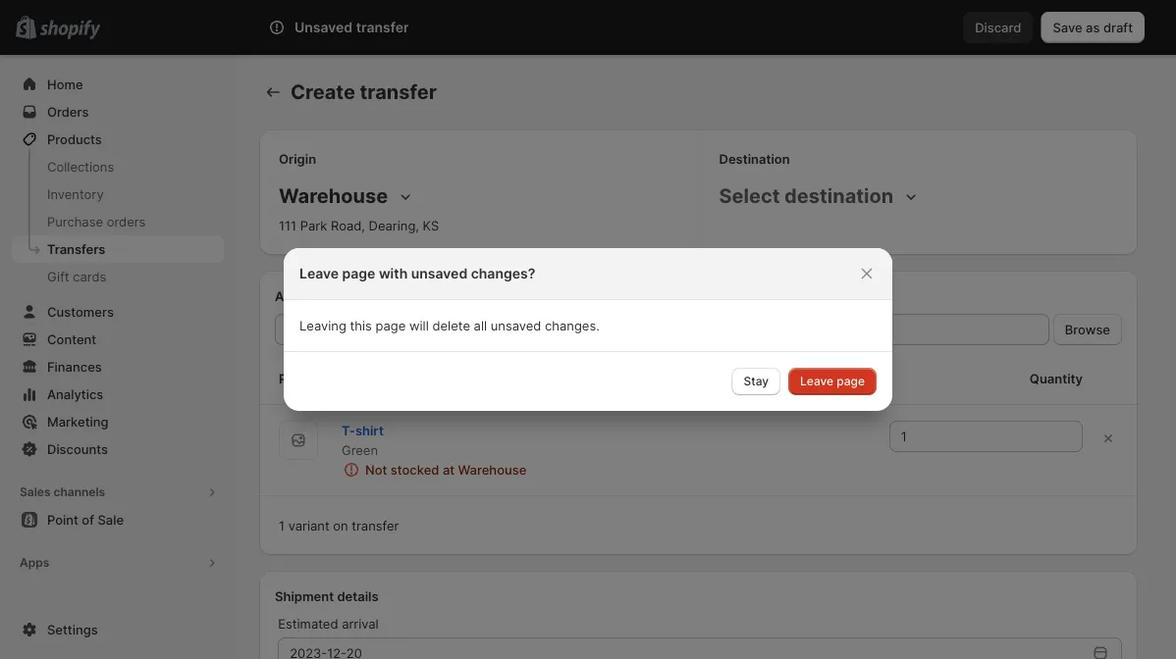 Task type: describe. For each thing, give the bounding box(es) containing it.
collections link
[[12, 153, 224, 181]]

apps
[[20, 556, 49, 571]]

changes?
[[471, 266, 535, 282]]

save as draft button
[[1041, 12, 1145, 43]]

shipment details
[[275, 589, 379, 604]]

all
[[474, 318, 487, 333]]

1
[[279, 519, 285, 534]]

create
[[291, 80, 355, 104]]

search button
[[296, 12, 866, 43]]

shipment
[[275, 589, 334, 604]]

inventory link
[[12, 181, 224, 208]]

leaving
[[300, 318, 346, 333]]

draft
[[1104, 20, 1133, 35]]

save as draft
[[1053, 20, 1133, 35]]

stay button
[[732, 368, 781, 396]]

road,
[[331, 218, 365, 233]]

settings link
[[12, 617, 224, 644]]

1 variant on transfer
[[279, 519, 399, 534]]

transfer for unsaved transfer
[[356, 19, 409, 36]]

inventory
[[47, 187, 104, 202]]

delete
[[432, 318, 470, 333]]

discard link
[[963, 12, 1033, 43]]

warehouse
[[458, 463, 527, 478]]

save
[[1053, 20, 1083, 35]]

browse button
[[1054, 314, 1122, 346]]

0 vertical spatial unsaved
[[411, 266, 468, 282]]

discounts link
[[12, 436, 224, 464]]

purchase
[[47, 214, 103, 229]]

gift
[[47, 269, 69, 284]]

leave for leave page
[[800, 375, 834, 389]]

settings
[[47, 623, 98, 638]]

at
[[443, 463, 455, 478]]

apps button
[[12, 550, 224, 577]]

2 vertical spatial transfer
[[352, 519, 399, 534]]

sales channels button
[[12, 479, 224, 507]]

on
[[333, 519, 348, 534]]

sales
[[20, 486, 51, 500]]

111
[[279, 218, 297, 233]]

changes.
[[545, 318, 600, 333]]

ks
[[423, 218, 439, 233]]

this
[[350, 318, 372, 333]]

0 horizontal spatial products
[[47, 132, 102, 147]]

search
[[328, 20, 370, 35]]

page for leave page
[[837, 375, 865, 389]]

add
[[275, 289, 300, 304]]

as
[[1086, 20, 1100, 35]]

will
[[409, 318, 429, 333]]

collections
[[47, 159, 114, 174]]



Task type: vqa. For each thing, say whether or not it's contained in the screenshot.
finances
no



Task type: locate. For each thing, give the bounding box(es) containing it.
products link
[[12, 126, 224, 153]]

0 vertical spatial leave
[[300, 266, 339, 282]]

leave up add products
[[300, 266, 339, 282]]

leave page button
[[789, 368, 877, 396]]

page right stay
[[837, 375, 865, 389]]

dearing,
[[369, 218, 419, 233]]

leave page with unsaved changes?
[[300, 266, 535, 282]]

111 park road, dearing, ks
[[279, 218, 439, 233]]

arrival
[[342, 617, 379, 632]]

1 vertical spatial unsaved
[[491, 318, 541, 333]]

page inside 'button'
[[837, 375, 865, 389]]

products up collections
[[47, 132, 102, 147]]

0 vertical spatial products
[[47, 132, 102, 147]]

purchase orders
[[47, 214, 146, 229]]

1 vertical spatial products
[[279, 371, 335, 386]]

page left will
[[376, 318, 406, 333]]

2 vertical spatial page
[[837, 375, 865, 389]]

home link
[[12, 71, 224, 98]]

t-
[[342, 423, 355, 438]]

gift cards
[[47, 269, 106, 284]]

sales channels
[[20, 486, 105, 500]]

1 horizontal spatial leave
[[800, 375, 834, 389]]

details
[[337, 589, 379, 604]]

stay
[[744, 375, 769, 389]]

create transfer
[[291, 80, 437, 104]]

leave inside 'button'
[[800, 375, 834, 389]]

destination
[[719, 151, 790, 166]]

unsaved
[[411, 266, 468, 282], [491, 318, 541, 333]]

1 vertical spatial page
[[376, 318, 406, 333]]

t-shirt green
[[342, 423, 384, 458]]

0 horizontal spatial unsaved
[[411, 266, 468, 282]]

leave page
[[800, 375, 865, 389]]

leave page with unsaved changes? dialog
[[0, 248, 1176, 411]]

transfer right the on in the bottom of the page
[[352, 519, 399, 534]]

quantity
[[1030, 371, 1083, 386]]

variant
[[288, 519, 330, 534]]

gift cards link
[[12, 263, 224, 291]]

t-shirt link
[[342, 423, 384, 438]]

unsaved right all
[[491, 318, 541, 333]]

home
[[47, 77, 83, 92]]

products down the "leaving" in the left of the page
[[279, 371, 335, 386]]

not stocked at warehouse
[[365, 463, 527, 478]]

leaving this page will delete all unsaved changes.
[[300, 318, 600, 333]]

cards
[[73, 269, 106, 284]]

shirt
[[355, 423, 384, 438]]

page for leave page with unsaved changes?
[[342, 266, 376, 282]]

1 horizontal spatial products
[[279, 371, 335, 386]]

1 horizontal spatial unsaved
[[491, 318, 541, 333]]

0 vertical spatial page
[[342, 266, 376, 282]]

browse
[[1065, 322, 1111, 337]]

transfer
[[356, 19, 409, 36], [360, 80, 437, 104], [352, 519, 399, 534]]

page left with
[[342, 266, 376, 282]]

transfers link
[[12, 236, 224, 263]]

unsaved transfer
[[295, 19, 409, 36]]

estimated
[[278, 617, 338, 632]]

transfer right the unsaved
[[356, 19, 409, 36]]

0 vertical spatial transfer
[[356, 19, 409, 36]]

discard
[[975, 20, 1022, 35]]

not
[[365, 463, 387, 478]]

with
[[379, 266, 408, 282]]

1 vertical spatial leave
[[800, 375, 834, 389]]

purchase orders link
[[12, 208, 224, 236]]

transfers
[[47, 242, 105, 257]]

leave right stay
[[800, 375, 834, 389]]

unsaved right with
[[411, 266, 468, 282]]

park
[[300, 218, 327, 233]]

page
[[342, 266, 376, 282], [376, 318, 406, 333], [837, 375, 865, 389]]

shopify image
[[40, 20, 100, 40]]

discounts
[[47, 442, 108, 457]]

0 horizontal spatial leave
[[300, 266, 339, 282]]

leave
[[300, 266, 339, 282], [800, 375, 834, 389]]

origin
[[279, 151, 316, 166]]

transfer right "create"
[[360, 80, 437, 104]]

unsaved
[[295, 19, 353, 36]]

stocked
[[391, 463, 439, 478]]

products
[[303, 289, 359, 304]]

1 vertical spatial transfer
[[360, 80, 437, 104]]

green
[[342, 443, 378, 458]]

channels
[[54, 486, 105, 500]]

estimated arrival
[[278, 617, 379, 632]]

transfer for create transfer
[[360, 80, 437, 104]]

leave for leave page with unsaved changes?
[[300, 266, 339, 282]]

add products
[[275, 289, 359, 304]]

orders
[[107, 214, 146, 229]]

products
[[47, 132, 102, 147], [279, 371, 335, 386]]



